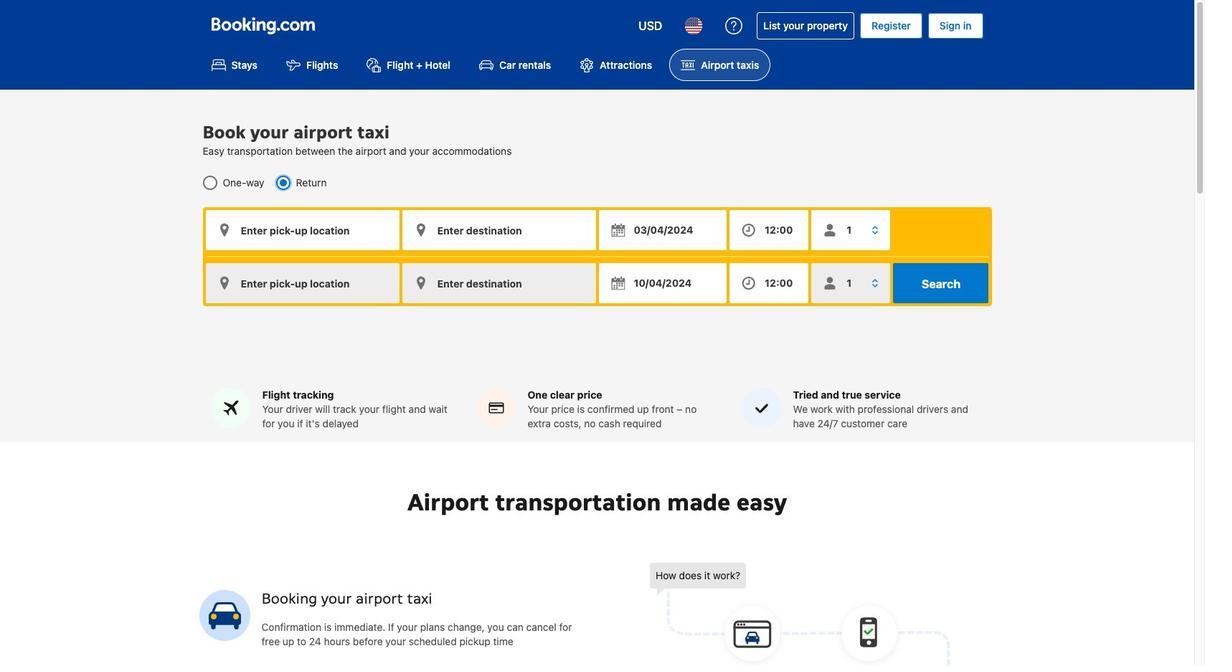 Task type: vqa. For each thing, say whether or not it's contained in the screenshot.
2nd list from right
no



Task type: describe. For each thing, give the bounding box(es) containing it.
booking.com online hotel reservations image
[[211, 17, 315, 34]]

Enter pick-up location text field
[[206, 210, 399, 251]]

1 horizontal spatial booking airport taxi image
[[650, 563, 951, 667]]

0 horizontal spatial booking airport taxi image
[[199, 591, 250, 642]]



Task type: locate. For each thing, give the bounding box(es) containing it.
Enter destination text field
[[402, 210, 596, 251]]

booking airport taxi image
[[650, 563, 951, 667], [199, 591, 250, 642]]



